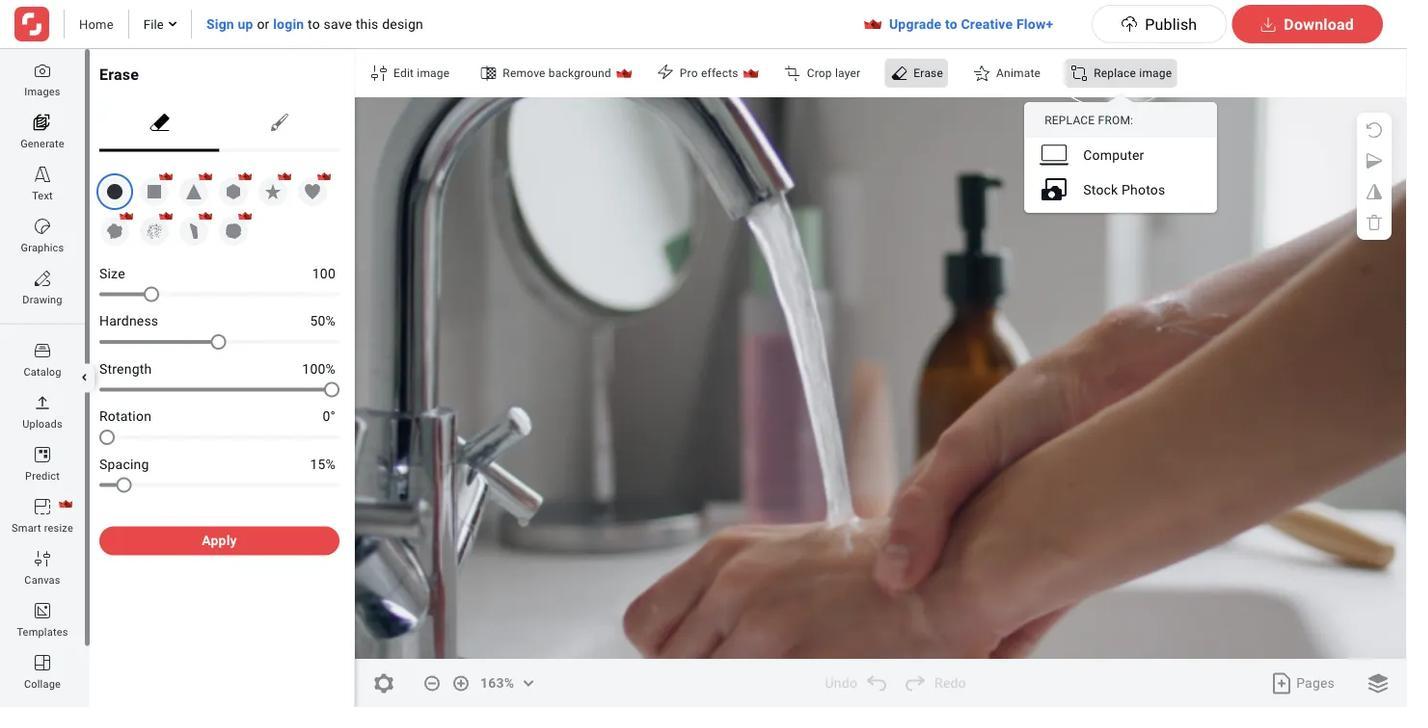 Task type: locate. For each thing, give the bounding box(es) containing it.
remove
[[503, 67, 546, 80]]

3orrj image up smart resize
[[35, 500, 50, 515]]

sign up or login to save this design
[[206, 16, 423, 32]]

or
[[257, 16, 270, 32]]

3orrj image for predict
[[35, 447, 50, 463]]

1 image from the left
[[417, 67, 450, 80]]

to left save
[[308, 16, 320, 32]]

3orrj image for catalog
[[35, 343, 50, 359]]

resize
[[44, 522, 73, 534]]

replace for replace from:
[[1045, 114, 1095, 127]]

replace up 'from:' on the top
[[1094, 67, 1136, 80]]

3orrj image up canvas
[[35, 552, 50, 567]]

3orrj image up drawing
[[35, 271, 50, 286]]

3orrj image for graphics
[[35, 219, 50, 234]]

3orrj image for canvas
[[35, 552, 50, 567]]

to left creative at the right of page
[[945, 16, 957, 32]]

replace for replace image
[[1094, 67, 1136, 80]]

photos
[[1122, 182, 1165, 198]]

3orrj image up collage
[[35, 656, 50, 671]]

animate
[[996, 67, 1041, 80]]

replace left 'from:' on the top
[[1045, 114, 1095, 127]]

0 horizontal spatial to
[[308, 16, 320, 32]]

0 horizontal spatial erase
[[99, 65, 139, 83]]

image for edit image
[[417, 67, 450, 80]]

smart resize
[[12, 522, 73, 534]]

5 3orrj image from the top
[[35, 552, 50, 567]]

2 to from the left
[[945, 16, 957, 32]]

0 horizontal spatial image
[[417, 67, 450, 80]]

1 3orrj image from the top
[[35, 63, 50, 78]]

3orrj image
[[35, 63, 50, 78], [35, 343, 50, 359], [35, 395, 50, 411], [35, 500, 50, 515], [35, 552, 50, 567], [35, 604, 50, 619]]

3 3orrj image from the top
[[35, 395, 50, 411]]

home
[[79, 17, 114, 31]]

file
[[143, 17, 164, 31]]

erase
[[99, 65, 139, 83], [914, 67, 943, 80]]

0 vertical spatial replace
[[1094, 67, 1136, 80]]

publish button
[[1092, 5, 1227, 43]]

this
[[356, 16, 379, 32]]

computer
[[1083, 147, 1144, 163]]

to inside button
[[945, 16, 957, 32]]

1 vertical spatial replace
[[1045, 114, 1095, 127]]

apply button
[[99, 527, 339, 556]]

3orrj image up the templates
[[35, 604, 50, 619]]

crop
[[807, 67, 832, 80]]

image right edit
[[417, 67, 450, 80]]

3orrj image for collage
[[35, 656, 50, 671]]

strength
[[99, 361, 152, 377]]

1 horizontal spatial to
[[945, 16, 957, 32]]

erase down upgrade
[[914, 67, 943, 80]]

download
[[1284, 15, 1354, 33]]

3orrj image
[[35, 167, 50, 182], [35, 219, 50, 234], [35, 271, 50, 286], [35, 447, 50, 463], [35, 656, 50, 671]]

2 3orrj image from the top
[[35, 343, 50, 359]]

generate
[[20, 137, 64, 149]]

3orrj image up graphics
[[35, 219, 50, 234]]

replace
[[1094, 67, 1136, 80], [1045, 114, 1095, 127]]

upgrade to creative flow+
[[889, 16, 1053, 32]]

3orrj image up catalog
[[35, 343, 50, 359]]

erase down "home" at the top left
[[99, 65, 139, 83]]

to
[[308, 16, 320, 32], [945, 16, 957, 32]]

3orrj image up predict
[[35, 447, 50, 463]]

sign up link
[[206, 16, 253, 32]]

remove background
[[503, 67, 611, 80]]

graphics
[[21, 242, 64, 254]]

drawing
[[23, 294, 62, 306]]

uploads
[[22, 418, 62, 430]]

1 horizontal spatial image
[[1139, 67, 1172, 80]]

1 horizontal spatial erase
[[914, 67, 943, 80]]

catalog
[[24, 366, 61, 378]]

3orrj image for templates
[[35, 604, 50, 619]]

collage
[[24, 678, 61, 691]]

1 3orrj image from the top
[[35, 167, 50, 182]]

pro
[[680, 67, 698, 80]]

background
[[549, 67, 611, 80]]

image
[[417, 67, 450, 80], [1139, 67, 1172, 80]]

3orrj image up text
[[35, 167, 50, 182]]

6 3orrj image from the top
[[35, 604, 50, 619]]

size
[[99, 266, 125, 282]]

1 to from the left
[[308, 16, 320, 32]]

2 3orrj image from the top
[[35, 219, 50, 234]]

from:
[[1098, 114, 1133, 127]]

4 3orrj image from the top
[[35, 500, 50, 515]]

smart
[[12, 522, 41, 534]]

login
[[273, 16, 304, 32]]

3 3orrj image from the top
[[35, 271, 50, 286]]

2 image from the left
[[1139, 67, 1172, 80]]

publish
[[1145, 15, 1197, 33]]

layer
[[835, 67, 861, 80]]

3orrj image up images
[[35, 63, 50, 78]]

5 3orrj image from the top
[[35, 656, 50, 671]]

login link
[[273, 16, 304, 32]]

3orrj image up uploads
[[35, 395, 50, 411]]

crop layer
[[807, 67, 861, 80]]

4 3orrj image from the top
[[35, 447, 50, 463]]

image down publish button
[[1139, 67, 1172, 80]]

flow+
[[1016, 16, 1053, 32]]

50%
[[310, 313, 336, 329]]



Task type: vqa. For each thing, say whether or not it's contained in the screenshot.
Lavw2 Icon
yes



Task type: describe. For each thing, give the bounding box(es) containing it.
templates
[[17, 626, 68, 638]]

15%
[[310, 457, 336, 473]]

canvas
[[24, 574, 60, 586]]

image for replace image
[[1139, 67, 1172, 80]]

effects
[[701, 67, 738, 80]]

3orrj image for uploads
[[35, 395, 50, 411]]

pages
[[1296, 676, 1335, 692]]

upgrade
[[889, 16, 942, 32]]

edit image
[[393, 67, 450, 80]]

upgrade to creative flow+ button
[[851, 10, 1092, 39]]

stock photos
[[1083, 182, 1165, 198]]

apply
[[202, 533, 237, 549]]

3orrj image for text
[[35, 167, 50, 182]]

100%
[[302, 361, 336, 377]]

3orrj image for images
[[35, 63, 50, 78]]

edit
[[393, 67, 414, 80]]

predict
[[25, 470, 60, 482]]

creative
[[961, 16, 1013, 32]]

0°
[[323, 409, 336, 425]]

download button
[[1232, 5, 1383, 43]]

163%
[[480, 676, 514, 692]]

spacing
[[99, 457, 149, 473]]

text
[[32, 190, 53, 202]]

shutterstock logo image
[[14, 7, 49, 41]]

hardness
[[99, 313, 158, 329]]

undo
[[825, 676, 857, 692]]

home link
[[79, 15, 114, 33]]

replace from:
[[1045, 114, 1133, 127]]

stock
[[1083, 182, 1118, 198]]

qk65f image
[[371, 66, 387, 81]]

images
[[24, 85, 61, 97]]

up
[[238, 16, 253, 32]]

lavw2 image
[[658, 64, 673, 80]]

replace image
[[1094, 67, 1172, 80]]

100
[[312, 266, 336, 282]]

save
[[324, 16, 352, 32]]

redo
[[935, 676, 966, 692]]

sign
[[206, 16, 234, 32]]

3orrj image for smart resize
[[35, 500, 50, 515]]

design
[[382, 16, 423, 32]]

pro effects
[[680, 67, 738, 80]]

3orrj image for drawing
[[35, 271, 50, 286]]

rotation
[[99, 409, 151, 425]]



